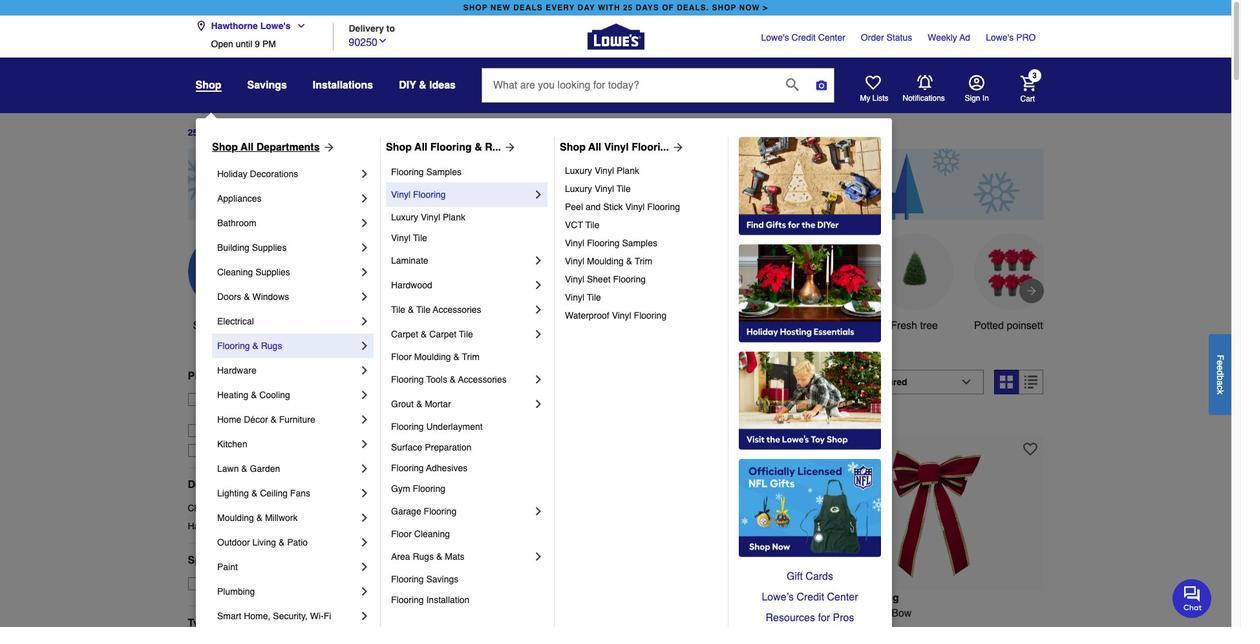 Task type: locate. For each thing, give the bounding box(es) containing it.
living down vinyl sheet flooring link
[[625, 320, 652, 332]]

25 right the with
[[623, 3, 633, 12]]

1 vertical spatial shop
[[193, 320, 217, 332]]

arrow right image for shop all vinyl floori...
[[669, 141, 685, 154]]

chevron right image for paint
[[358, 561, 371, 574]]

hawthorne down "store"
[[207, 407, 251, 418]]

lowe's inside "hawthorne lowe's" button
[[260, 21, 291, 31]]

vinyl down vct
[[565, 238, 585, 248]]

pickup up the free
[[188, 370, 222, 382]]

2 horizontal spatial savings
[[503, 320, 540, 332]]

floor
[[391, 352, 412, 362], [391, 529, 412, 539]]

shop for shop all flooring & r...
[[386, 142, 412, 153]]

floor up area
[[391, 529, 412, 539]]

1 horizontal spatial in
[[847, 608, 855, 619]]

hawthorne for hawthorne lowe's
[[211, 21, 258, 31]]

tree for artificial tree
[[336, 320, 353, 332]]

3 shop from the left
[[560, 142, 586, 153]]

& inside button
[[284, 407, 290, 418]]

tree right fresh
[[921, 320, 938, 332]]

1 compare from the left
[[403, 414, 440, 425]]

pickup
[[188, 370, 222, 382], [253, 394, 280, 405]]

samples down vct tile link
[[622, 238, 658, 248]]

2 100- from the left
[[604, 608, 625, 619]]

vinyl tile link
[[391, 228, 545, 248], [565, 288, 719, 307]]

string
[[441, 623, 468, 627], [689, 623, 716, 627]]

vinyl tile link up waterproof vinyl flooring
[[565, 288, 719, 307]]

0 horizontal spatial string
[[441, 623, 468, 627]]

at:
[[309, 394, 319, 405]]

white
[[803, 320, 830, 332], [469, 608, 495, 619]]

0 horizontal spatial shop
[[212, 142, 238, 153]]

floor up 198
[[391, 352, 412, 362]]

weekly ad
[[928, 32, 971, 43]]

lowe's credit center
[[762, 32, 846, 43]]

1 horizontal spatial cleaning
[[414, 529, 450, 539]]

rugs up hardware link
[[261, 341, 282, 351]]

incandescent inside holiday living 100-count 20.62-ft white incandescent plug- in christmas string lights
[[498, 608, 560, 619]]

chevron right image for carpet & carpet tile
[[532, 328, 545, 341]]

flooring up grout
[[391, 374, 424, 385]]

living inside button
[[625, 320, 652, 332]]

0 horizontal spatial pickup
[[188, 370, 222, 382]]

1 count from the left
[[401, 608, 428, 619]]

trim up flooring tools & accessories link
[[462, 352, 480, 362]]

compare inside 5013254527 element
[[852, 414, 889, 425]]

shop left 'now'
[[712, 3, 737, 12]]

shop inside shop all flooring & r... link
[[386, 142, 412, 153]]

living up red
[[869, 592, 899, 604]]

shop inside shop all departments link
[[212, 142, 238, 153]]

lights inside 100-count 20.62-ft multicolor incandescent plug-in christmas string lights
[[719, 623, 747, 627]]

1 horizontal spatial pickup
[[253, 394, 280, 405]]

0 vertical spatial luxury vinyl plank
[[565, 166, 640, 176]]

decorations
[[250, 169, 298, 179], [551, 376, 640, 394], [231, 503, 279, 513], [231, 521, 279, 531]]

0 horizontal spatial count
[[401, 608, 428, 619]]

tree inside fresh tree button
[[921, 320, 938, 332]]

0 vertical spatial supplies
[[252, 243, 287, 253]]

0 horizontal spatial 20.62-
[[431, 608, 460, 619]]

rugs right area
[[413, 552, 434, 562]]

string down multicolor
[[689, 623, 716, 627]]

lights
[[471, 623, 498, 627], [719, 623, 747, 627]]

tile up floor moulding & trim link
[[459, 329, 473, 340]]

fresh tree
[[891, 320, 938, 332]]

1 vertical spatial supplies
[[256, 267, 290, 277]]

peel
[[565, 202, 583, 212]]

1 string from the left
[[441, 623, 468, 627]]

1 vertical spatial cleaning
[[414, 529, 450, 539]]

all down doors
[[220, 320, 231, 332]]

holiday for holiday living 8.5-in w red bow
[[829, 592, 866, 604]]

2 floor from the top
[[391, 529, 412, 539]]

shop all flooring & r...
[[386, 142, 501, 153]]

0 vertical spatial rugs
[[261, 341, 282, 351]]

special offers
[[188, 555, 257, 566]]

1 vertical spatial samples
[[622, 238, 658, 248]]

0 vertical spatial luxury
[[565, 166, 592, 176]]

1 horizontal spatial ft
[[685, 608, 691, 619]]

ft left multicolor
[[685, 608, 691, 619]]

&
[[419, 80, 427, 91], [475, 142, 482, 153], [626, 256, 633, 266], [244, 292, 250, 302], [408, 305, 414, 315], [421, 329, 427, 340], [253, 341, 259, 351], [454, 352, 460, 362], [225, 370, 232, 382], [450, 374, 456, 385], [251, 390, 257, 400], [416, 399, 422, 409], [284, 407, 290, 418], [271, 415, 277, 425], [241, 464, 248, 474], [252, 488, 258, 499], [257, 513, 263, 523], [279, 537, 285, 548], [437, 552, 443, 562]]

trim for floor moulding & trim
[[462, 352, 480, 362]]

1 horizontal spatial plug-
[[604, 623, 628, 627]]

1 e from the top
[[1216, 360, 1226, 365]]

0 vertical spatial savings button
[[247, 74, 287, 97]]

artificial
[[297, 320, 333, 332]]

chevron right image for holiday decorations
[[358, 168, 371, 180]]

count inside 100-count 20.62-ft multicolor incandescent plug-in christmas string lights
[[625, 608, 653, 619]]

building supplies link
[[217, 235, 358, 260]]

decorations down holiday living
[[551, 376, 640, 394]]

lowe's inside "hawthorne lowe's & nearby stores" button
[[254, 407, 281, 418]]

lighting & ceiling fans
[[217, 488, 310, 499]]

1 horizontal spatial trim
[[635, 256, 653, 266]]

living for holiday living 100-count 20.62-ft white incandescent plug- in christmas string lights
[[420, 592, 451, 604]]

1 horizontal spatial in
[[628, 623, 637, 627]]

2 20.62- from the left
[[655, 608, 685, 619]]

20.62- left multicolor
[[655, 608, 685, 619]]

0 vertical spatial center
[[819, 32, 846, 43]]

1 horizontal spatial luxury vinyl plank link
[[565, 162, 719, 180]]

& up hardware
[[253, 341, 259, 351]]

heart outline image
[[800, 442, 814, 456]]

credit for lowe's
[[797, 592, 825, 603]]

shop up luxury vinyl tile
[[560, 142, 586, 153]]

plug- inside 100-count 20.62-ft multicolor incandescent plug-in christmas string lights
[[604, 623, 628, 627]]

deals inside button
[[234, 320, 260, 332]]

chevron right image for heating & cooling
[[358, 389, 371, 402]]

1 vertical spatial plug-
[[604, 623, 628, 627]]

2 ft from the left
[[685, 608, 691, 619]]

shop inside button
[[193, 320, 217, 332]]

1 vertical spatial plank
[[443, 212, 466, 222]]

& inside 'link'
[[421, 329, 427, 340]]

1 horizontal spatial count
[[625, 608, 653, 619]]

arrow right image up "holiday decorations" link
[[320, 141, 335, 154]]

cooling
[[260, 390, 290, 400]]

all down 25 days of deals 'link' at top left
[[241, 142, 254, 153]]

potted
[[975, 320, 1004, 332]]

luxury vinyl plank link down "floori..."
[[565, 162, 719, 180]]

living inside holiday living 8.5-in w red bow
[[869, 592, 899, 604]]

holiday living button
[[581, 233, 659, 334]]

decorations up the outdoor living & patio
[[231, 521, 279, 531]]

2 carpet from the left
[[430, 329, 457, 340]]

decorations down lighting & ceiling fans
[[231, 503, 279, 513]]

chevron right image for tile & tile accessories
[[532, 303, 545, 316]]

credit up 'resources for pros' link in the bottom of the page
[[797, 592, 825, 603]]

shop for shop all vinyl floori...
[[560, 142, 586, 153]]

flooring up floor cleaning
[[424, 506, 457, 517]]

lowe's up "pm"
[[260, 21, 291, 31]]

1 vertical spatial 25
[[188, 128, 198, 138]]

in inside holiday living 100-count 20.62-ft white incandescent plug- in christmas string lights
[[380, 623, 388, 627]]

décor
[[244, 415, 268, 425]]

arrow right image
[[320, 141, 335, 154], [669, 141, 685, 154], [1025, 284, 1038, 297]]

1 horizontal spatial incandescent
[[741, 608, 802, 619]]

shop inside "shop all vinyl floori..." link
[[560, 142, 586, 153]]

0 horizontal spatial shop
[[464, 3, 488, 12]]

0 horizontal spatial luxury vinyl plank
[[391, 212, 466, 222]]

moulding inside vinyl moulding & trim link
[[587, 256, 624, 266]]

cleaning down building
[[217, 267, 253, 277]]

on sale
[[211, 579, 244, 589]]

accessories down floor moulding & trim link
[[458, 374, 507, 385]]

1 ft from the left
[[460, 608, 466, 619]]

shop left electrical
[[193, 320, 217, 332]]

1 horizontal spatial savings button
[[483, 233, 560, 334]]

holiday
[[217, 169, 248, 179], [588, 320, 622, 332], [490, 376, 546, 394], [380, 592, 417, 604], [829, 592, 866, 604]]

accessories inside "tile & tile accessories" link
[[433, 305, 482, 315]]

1 horizontal spatial vinyl tile
[[565, 292, 601, 303]]

1 vertical spatial departments
[[188, 479, 251, 491]]

all for vinyl
[[589, 142, 602, 153]]

2 string from the left
[[689, 623, 716, 627]]

delivery up 90250
[[349, 23, 384, 33]]

chevron down image
[[291, 21, 306, 31]]

departments up "holiday decorations" link
[[257, 142, 320, 153]]

resources
[[766, 612, 816, 624]]

gym flooring
[[391, 484, 446, 494]]

gift cards link
[[739, 567, 881, 587]]

1 horizontal spatial lights
[[719, 623, 747, 627]]

& right diy
[[419, 80, 427, 91]]

living inside holiday living 100-count 20.62-ft white incandescent plug- in christmas string lights
[[420, 592, 451, 604]]

holiday hosting essentials. image
[[739, 244, 881, 343]]

0 vertical spatial white
[[803, 320, 830, 332]]

hawthorne up "open until 9 pm"
[[211, 21, 258, 31]]

0 vertical spatial shop
[[196, 80, 222, 91]]

chevron right image for plumbing
[[358, 585, 371, 598]]

0 horizontal spatial ft
[[460, 608, 466, 619]]

1 vertical spatial center
[[828, 592, 859, 603]]

surface
[[391, 442, 422, 453]]

1 vertical spatial moulding
[[414, 352, 451, 362]]

in down floor moulding & trim link
[[474, 376, 486, 394]]

0 horizontal spatial departments
[[188, 479, 251, 491]]

home,
[[244, 611, 271, 622]]

2 e from the top
[[1216, 365, 1226, 370]]

20.62- inside holiday living 100-count 20.62-ft white incandescent plug- in christmas string lights
[[431, 608, 460, 619]]

decorations for hanukkah decorations
[[231, 521, 279, 531]]

flooring down area
[[391, 574, 424, 585]]

living down hanukkah decorations link
[[253, 537, 276, 548]]

20.62- down installation
[[431, 608, 460, 619]]

lowe's
[[260, 21, 291, 31], [762, 32, 789, 43], [986, 32, 1014, 43], [254, 407, 281, 418]]

0 vertical spatial credit
[[792, 32, 816, 43]]

& left mats
[[437, 552, 443, 562]]

accessories for flooring tools & accessories
[[458, 374, 507, 385]]

>
[[763, 3, 768, 12]]

0 horizontal spatial 100-
[[380, 608, 401, 619]]

fast delivery
[[207, 445, 260, 456]]

supplies up windows
[[256, 267, 290, 277]]

christmas decorations
[[188, 503, 279, 513]]

1 vertical spatial white
[[469, 608, 495, 619]]

lowe's credit center link
[[739, 587, 881, 608]]

all up flooring samples
[[415, 142, 428, 153]]

1 horizontal spatial shop
[[386, 142, 412, 153]]

holiday inside holiday living 8.5-in w red bow
[[829, 592, 866, 604]]

0 horizontal spatial plug-
[[563, 608, 587, 619]]

0 vertical spatial plank
[[617, 166, 640, 176]]

flooring samples
[[391, 167, 462, 177]]

vinyl up "vinyl sheet flooring"
[[565, 256, 585, 266]]

christmas inside holiday living 100-count 20.62-ft white incandescent plug- in christmas string lights
[[391, 623, 438, 627]]

lowe's credit center link
[[762, 31, 846, 44]]

1 vertical spatial deals
[[234, 320, 260, 332]]

2 lights from the left
[[719, 623, 747, 627]]

1 incandescent from the left
[[498, 608, 560, 619]]

1 horizontal spatial 100-
[[604, 608, 625, 619]]

2 vertical spatial moulding
[[217, 513, 254, 523]]

today
[[282, 394, 306, 405]]

ft
[[460, 608, 466, 619], [685, 608, 691, 619]]

shop
[[212, 142, 238, 153], [386, 142, 412, 153], [560, 142, 586, 153]]

moulding for vinyl
[[587, 256, 624, 266]]

1 20.62- from the left
[[431, 608, 460, 619]]

luxury down 'vinyl flooring'
[[391, 212, 418, 222]]

1 lights from the left
[[471, 623, 498, 627]]

0 vertical spatial luxury vinyl plank link
[[565, 162, 719, 180]]

& right décor
[[271, 415, 277, 425]]

flooring savings
[[391, 574, 459, 585]]

& up floor moulding & trim
[[421, 329, 427, 340]]

arrow right image inside shop all departments link
[[320, 141, 335, 154]]

0 horizontal spatial incandescent
[[498, 608, 560, 619]]

2 shop from the left
[[386, 142, 412, 153]]

patio
[[287, 537, 308, 548]]

1 vertical spatial accessories
[[458, 374, 507, 385]]

1 carpet from the left
[[391, 329, 418, 340]]

0 horizontal spatial in
[[474, 376, 486, 394]]

chevron right image for doors & windows
[[358, 290, 371, 303]]

0 horizontal spatial arrow right image
[[320, 141, 335, 154]]

credit up search image
[[792, 32, 816, 43]]

arrow right image inside "shop all vinyl floori..." link
[[669, 141, 685, 154]]

lowe's down >
[[762, 32, 789, 43]]

building supplies
[[217, 243, 287, 253]]

tree for fresh tree
[[921, 320, 938, 332]]

chevron right image for lawn & garden
[[358, 462, 371, 475]]

departments down lawn
[[188, 479, 251, 491]]

moulding inside moulding & millwork link
[[217, 513, 254, 523]]

tools
[[426, 374, 447, 385]]

90250 button
[[349, 33, 388, 50]]

ft down installation
[[460, 608, 466, 619]]

hanukkah
[[188, 521, 229, 531]]

in inside 100-count 20.62-ft multicolor incandescent plug-in christmas string lights
[[628, 623, 637, 627]]

2 incandescent from the left
[[741, 608, 802, 619]]

flooring underlayment link
[[391, 416, 545, 437]]

chevron right image
[[358, 168, 371, 180], [532, 188, 545, 201], [358, 192, 371, 205], [358, 217, 371, 230], [358, 266, 371, 279], [532, 303, 545, 316], [532, 328, 545, 341], [358, 364, 371, 377], [358, 389, 371, 402], [532, 398, 545, 411], [358, 413, 371, 426], [358, 438, 371, 451], [358, 462, 371, 475], [358, 487, 371, 500], [532, 505, 545, 518], [358, 561, 371, 574], [358, 585, 371, 598], [358, 610, 371, 623]]

1 floor from the top
[[391, 352, 412, 362]]

1 vertical spatial luxury
[[565, 184, 592, 194]]

flooring down surface
[[391, 463, 424, 473]]

holiday living 8.5-in w red bow
[[829, 592, 912, 619]]

100- inside 100-count 20.62-ft multicolor incandescent plug-in christmas string lights
[[604, 608, 625, 619]]

vinyl left "floori..."
[[605, 142, 629, 153]]

0 horizontal spatial moulding
[[217, 513, 254, 523]]

savings
[[247, 80, 287, 91], [503, 320, 540, 332], [426, 574, 459, 585]]

ceiling
[[260, 488, 288, 499]]

laminate
[[391, 255, 429, 266]]

1 vertical spatial luxury vinyl plank link
[[391, 207, 545, 228]]

1 shop from the left
[[212, 142, 238, 153]]

20.62-
[[431, 608, 460, 619], [655, 608, 685, 619]]

vinyl up stick
[[595, 184, 614, 194]]

smart
[[217, 611, 241, 622]]

rugs inside area rugs & mats link
[[413, 552, 434, 562]]

cleaning up 'area rugs & mats'
[[414, 529, 450, 539]]

1 horizontal spatial luxury vinyl plank
[[565, 166, 640, 176]]

1 vertical spatial savings
[[503, 320, 540, 332]]

accessories inside flooring tools & accessories link
[[458, 374, 507, 385]]

ft inside holiday living 100-count 20.62-ft white incandescent plug- in christmas string lights
[[460, 608, 466, 619]]

chevron right image
[[358, 241, 371, 254], [532, 254, 545, 267], [532, 279, 545, 292], [358, 290, 371, 303], [358, 315, 371, 328], [358, 340, 371, 352], [532, 373, 545, 386], [358, 512, 371, 524], [358, 536, 371, 549], [532, 550, 545, 563]]

tile inside 'link'
[[459, 329, 473, 340]]

furniture
[[279, 415, 315, 425]]

vinyl tile
[[391, 233, 427, 243], [565, 292, 601, 303]]

savings up installation
[[426, 574, 459, 585]]

all for deals
[[220, 320, 231, 332]]

kitchen link
[[217, 432, 358, 457]]

2 horizontal spatial in
[[983, 94, 989, 103]]

1 horizontal spatial shop
[[712, 3, 737, 12]]

lights down flooring installation link
[[471, 623, 498, 627]]

100- inside holiday living 100-count 20.62-ft white incandescent plug- in christmas string lights
[[380, 608, 401, 619]]

cleaning inside cleaning supplies link
[[217, 267, 253, 277]]

luxury vinyl plank down 'vinyl flooring'
[[391, 212, 466, 222]]

samples down shop all flooring & r...
[[426, 167, 462, 177]]

shop all departments link
[[212, 140, 335, 155]]

1 vertical spatial hawthorne
[[207, 407, 251, 418]]

e up d
[[1216, 360, 1226, 365]]

0 vertical spatial in
[[474, 376, 486, 394]]

None search field
[[482, 68, 835, 114]]

chevron right image for bathroom
[[358, 217, 371, 230]]

vinyl tile up laminate
[[391, 233, 427, 243]]

chevron right image for home décor & furniture
[[358, 413, 371, 426]]

chevron right image for laminate
[[532, 254, 545, 267]]

lowe's home improvement lists image
[[866, 75, 881, 91]]

floor for floor moulding & trim
[[391, 352, 412, 362]]

savings inside button
[[503, 320, 540, 332]]

lowe's left pro
[[986, 32, 1014, 43]]

2 count from the left
[[625, 608, 653, 619]]

ft inside 100-count 20.62-ft multicolor incandescent plug-in christmas string lights
[[685, 608, 691, 619]]

0 horizontal spatial samples
[[426, 167, 462, 177]]

20.62- inside 100-count 20.62-ft multicolor incandescent plug-in christmas string lights
[[655, 608, 685, 619]]

weekly ad link
[[928, 31, 971, 44]]

list view image
[[1025, 376, 1038, 389]]

tree inside the artificial tree button
[[336, 320, 353, 332]]

compare inside 1001813120 element
[[403, 414, 440, 425]]

vinyl down flooring samples
[[391, 189, 411, 200]]

2 horizontal spatial christmas
[[640, 623, 687, 627]]

shop down open
[[196, 80, 222, 91]]

lowe's inside lowe's credit center link
[[762, 32, 789, 43]]

0 horizontal spatial cleaning
[[217, 267, 253, 277]]

diy
[[399, 80, 416, 91]]

arrow right image up luxury vinyl tile link
[[669, 141, 685, 154]]

holiday for holiday living
[[588, 320, 622, 332]]

arrow right image up poinsettia
[[1025, 284, 1038, 297]]

1 100- from the left
[[380, 608, 401, 619]]

chevron right image for grout & mortar
[[532, 398, 545, 411]]

hawthorne lowe's & nearby stores button
[[207, 406, 347, 419]]

lighting & ceiling fans link
[[217, 481, 358, 506]]

1 horizontal spatial string
[[689, 623, 716, 627]]

floor moulding & trim link
[[391, 347, 545, 367]]

chevron right image for cleaning supplies
[[358, 266, 371, 279]]

0 horizontal spatial rugs
[[261, 341, 282, 351]]

1 horizontal spatial moulding
[[414, 352, 451, 362]]

installations
[[313, 80, 373, 91]]

1 vertical spatial floor
[[391, 529, 412, 539]]

floor for floor cleaning
[[391, 529, 412, 539]]

shop down 25 days of deals
[[212, 142, 238, 153]]

christmas inside 100-count 20.62-ft multicolor incandescent plug-in christmas string lights
[[640, 623, 687, 627]]

grout & mortar link
[[391, 392, 532, 416]]

moulding inside floor moulding & trim link
[[414, 352, 451, 362]]

0 horizontal spatial lights
[[471, 623, 498, 627]]

luxury for luxury vinyl tile link
[[565, 184, 592, 194]]

in left w
[[847, 608, 855, 619]]

2 horizontal spatial shop
[[560, 142, 586, 153]]

e up "b"
[[1216, 365, 1226, 370]]

2 compare from the left
[[852, 414, 889, 425]]

outdoor living & patio link
[[217, 530, 358, 555]]

1 vertical spatial vinyl tile
[[565, 292, 601, 303]]

1 vertical spatial luxury vinyl plank
[[391, 212, 466, 222]]

plank for left luxury vinyl plank link
[[443, 212, 466, 222]]

& left millwork
[[257, 513, 263, 523]]

2 tree from the left
[[921, 320, 938, 332]]

0 horizontal spatial in
[[380, 623, 388, 627]]

vinyl tile up waterproof
[[565, 292, 601, 303]]

holiday inside button
[[588, 320, 622, 332]]

cleaning
[[217, 267, 253, 277], [414, 529, 450, 539]]

1 horizontal spatial savings
[[426, 574, 459, 585]]

days
[[200, 128, 222, 138]]

diy & ideas
[[399, 80, 456, 91]]

shop all vinyl floori...
[[560, 142, 669, 153]]

potted poinsettia
[[975, 320, 1052, 332]]

1 horizontal spatial compare
[[852, 414, 889, 425]]

moulding up "vinyl sheet flooring"
[[587, 256, 624, 266]]

moulding down the carpet & carpet tile
[[414, 352, 451, 362]]

preparation
[[425, 442, 472, 453]]

cart
[[1021, 94, 1036, 103]]

string inside holiday living 100-count 20.62-ft white incandescent plug- in christmas string lights
[[441, 623, 468, 627]]

1 horizontal spatial carpet
[[430, 329, 457, 340]]

hawthorne for hawthorne lowe's & nearby stores
[[207, 407, 251, 418]]

0 horizontal spatial savings
[[247, 80, 287, 91]]

laminate link
[[391, 248, 532, 273]]

0 horizontal spatial tree
[[336, 320, 353, 332]]

1 horizontal spatial vinyl tile link
[[565, 288, 719, 307]]

holiday inside holiday living 100-count 20.62-ft white incandescent plug- in christmas string lights
[[380, 592, 417, 604]]

all inside button
[[220, 320, 231, 332]]

decorations down shop all departments link
[[250, 169, 298, 179]]

lowe's home improvement logo image
[[588, 8, 644, 65]]

compare
[[403, 414, 440, 425], [852, 414, 889, 425]]

0 horizontal spatial white
[[469, 608, 495, 619]]

0 vertical spatial vinyl tile link
[[391, 228, 545, 248]]

1 vertical spatial delivery
[[235, 370, 275, 382]]

& inside button
[[419, 80, 427, 91]]

chevron right image for flooring tools & accessories
[[532, 373, 545, 386]]

chevron right image for garage flooring
[[532, 505, 545, 518]]

0 horizontal spatial compare
[[403, 414, 440, 425]]

shop left new
[[464, 3, 488, 12]]

0 vertical spatial trim
[[635, 256, 653, 266]]

nearby
[[293, 407, 320, 418]]

moulding & millwork link
[[217, 506, 358, 530]]

vinyl sheet flooring
[[565, 274, 646, 285]]

floor moulding & trim
[[391, 352, 480, 362]]

holiday for holiday decorations
[[217, 169, 248, 179]]

1 tree from the left
[[336, 320, 353, 332]]

2 horizontal spatial moulding
[[587, 256, 624, 266]]

luxury vinyl plank up luxury vinyl tile
[[565, 166, 640, 176]]

vinyl right waterproof
[[612, 310, 632, 321]]

1 horizontal spatial plank
[[617, 166, 640, 176]]

in inside sign in button
[[983, 94, 989, 103]]

& down today on the bottom of page
[[284, 407, 290, 418]]

1 vertical spatial credit
[[797, 592, 825, 603]]

0 vertical spatial 25
[[623, 3, 633, 12]]

1 vertical spatial rugs
[[413, 552, 434, 562]]



Task type: describe. For each thing, give the bounding box(es) containing it.
sign in
[[965, 94, 989, 103]]

living for holiday living
[[625, 320, 652, 332]]

hanukkah decorations
[[188, 521, 279, 531]]

vinyl up vct tile link
[[626, 202, 645, 212]]

grout & mortar
[[391, 399, 451, 409]]

plank for right luxury vinyl plank link
[[617, 166, 640, 176]]

flooring up surface
[[391, 422, 424, 432]]

garage
[[391, 506, 421, 517]]

flooring & rugs
[[217, 341, 282, 351]]

chevron down image
[[378, 35, 388, 46]]

luxury vinyl tile link
[[565, 180, 719, 198]]

d
[[1216, 370, 1226, 375]]

0 vertical spatial samples
[[426, 167, 462, 177]]

officially licensed n f l gifts. shop now. image
[[739, 459, 881, 557]]

living for holiday living 8.5-in w red bow
[[869, 592, 899, 604]]

1 vertical spatial savings button
[[483, 233, 560, 334]]

chevron right image for lighting & ceiling fans
[[358, 487, 371, 500]]

lights inside holiday living 100-count 20.62-ft white incandescent plug- in christmas string lights
[[471, 623, 498, 627]]

holiday for holiday living 100-count 20.62-ft white incandescent plug- in christmas string lights
[[380, 592, 417, 604]]

my lists link
[[860, 75, 889, 103]]

& left 'ceiling'
[[252, 488, 258, 499]]

smart home, security, wi-fi link
[[217, 604, 358, 627]]

flooring & rugs link
[[217, 334, 358, 358]]

0 vertical spatial vinyl tile
[[391, 233, 427, 243]]

8.5-
[[829, 608, 847, 619]]

vinyl flooring samples link
[[565, 234, 719, 252]]

k
[[1216, 390, 1226, 394]]

visit the lowe's toy shop. image
[[739, 352, 881, 450]]

shop for shop all departments
[[212, 142, 238, 153]]

lowe's home improvement cart image
[[1021, 75, 1036, 91]]

b
[[1216, 375, 1226, 380]]

shop button
[[196, 79, 222, 92]]

chevron right image for moulding & millwork
[[358, 512, 371, 524]]

& up flooring tools & accessories link
[[454, 352, 460, 362]]

rugs inside "flooring & rugs" link
[[261, 341, 282, 351]]

flooring down flooring adhesives on the bottom
[[413, 484, 446, 494]]

fans
[[290, 488, 310, 499]]

until
[[236, 39, 252, 49]]

doors
[[217, 292, 241, 302]]

& right doors
[[244, 292, 250, 302]]

chevron right image for smart home, security, wi-fi
[[358, 610, 371, 623]]

grout
[[391, 399, 414, 409]]

vinyl up luxury vinyl tile
[[595, 166, 614, 176]]

find gifts for the diyer. image
[[739, 137, 881, 235]]

f
[[1216, 355, 1226, 360]]

& right "store"
[[251, 390, 257, 400]]

1 horizontal spatial samples
[[622, 238, 658, 248]]

0 horizontal spatial 25
[[188, 128, 198, 138]]

chevron right image for building supplies
[[358, 241, 371, 254]]

w
[[857, 608, 867, 619]]

shop all flooring & r... link
[[386, 140, 517, 155]]

every
[[546, 3, 575, 12]]

gym
[[391, 484, 410, 494]]

in inside holiday living 8.5-in w red bow
[[847, 608, 855, 619]]

waterproof vinyl flooring
[[565, 310, 667, 321]]

flooring down flooring samples
[[413, 189, 446, 200]]

25 days of deals
[[188, 128, 260, 138]]

christmas decorations link
[[188, 502, 359, 515]]

compare for 1001813120 element on the bottom
[[403, 414, 440, 425]]

flooring adhesives link
[[391, 458, 545, 479]]

tile down hardwood
[[391, 305, 406, 315]]

tile up led
[[417, 305, 431, 315]]

1 shop from the left
[[464, 3, 488, 12]]

hanging decoration button
[[679, 233, 757, 349]]

living for outdoor living & patio
[[253, 537, 276, 548]]

shop for shop
[[196, 80, 222, 91]]

chevron right image for vinyl flooring
[[532, 188, 545, 201]]

tile down and
[[586, 220, 600, 230]]

tile up laminate
[[413, 233, 427, 243]]

heating
[[217, 390, 249, 400]]

status
[[887, 32, 913, 43]]

vinyl flooring samples
[[565, 238, 658, 248]]

adhesives
[[426, 463, 468, 473]]

vinyl down 'vinyl flooring'
[[421, 212, 440, 222]]

arrow right image for shop all departments
[[320, 141, 335, 154]]

deals
[[514, 3, 543, 12]]

open until 9 pm
[[211, 39, 276, 49]]

lawn & garden
[[217, 464, 280, 474]]

1 horizontal spatial 25
[[623, 3, 633, 12]]

pros
[[833, 612, 855, 624]]

2 shop from the left
[[712, 3, 737, 12]]

departments element
[[188, 478, 359, 491]]

camera image
[[816, 79, 828, 92]]

grid view image
[[1001, 376, 1014, 389]]

holiday living
[[588, 320, 652, 332]]

flooring down shop all deals
[[217, 341, 250, 351]]

with
[[598, 3, 621, 12]]

holiday decorations link
[[217, 162, 358, 186]]

count inside holiday living 100-count 20.62-ft white incandescent plug- in christmas string lights
[[401, 608, 428, 619]]

plug- inside holiday living 100-count 20.62-ft white incandescent plug- in christmas string lights
[[563, 608, 587, 619]]

white inside button
[[803, 320, 830, 332]]

pm
[[262, 39, 276, 49]]

0 vertical spatial deals
[[236, 128, 260, 138]]

credit for lowe's
[[792, 32, 816, 43]]

flooring up 'vinyl flooring'
[[391, 167, 424, 177]]

luxury for right luxury vinyl plank link
[[565, 166, 592, 176]]

flooring up flooring samples link
[[431, 142, 472, 153]]

0 horizontal spatial christmas
[[188, 503, 229, 513]]

vinyl left sheet
[[565, 274, 585, 285]]

& up led
[[408, 305, 414, 315]]

delivery to
[[349, 23, 395, 33]]

c
[[1216, 385, 1226, 390]]

compare for 5013254527 element
[[852, 414, 889, 425]]

heating & cooling link
[[217, 383, 358, 407]]

chevron right image for area rugs & mats
[[532, 550, 545, 563]]

hanukkah decorations link
[[188, 520, 359, 533]]

location image
[[196, 21, 206, 31]]

1001813120 element
[[380, 413, 440, 426]]

0 vertical spatial departments
[[257, 142, 320, 153]]

flooring samples link
[[391, 162, 545, 182]]

25 days of deals. shop new deals every day. while supplies last. image
[[188, 149, 1044, 220]]

heart outline image
[[1024, 442, 1038, 456]]

arrow right image
[[501, 141, 517, 154]]

2 vertical spatial delivery
[[227, 445, 260, 456]]

198 products in holiday decorations
[[380, 376, 640, 394]]

chevron right image for electrical
[[358, 315, 371, 328]]

0 horizontal spatial luxury vinyl plank link
[[391, 207, 545, 228]]

chevron right image for kitchen
[[358, 438, 371, 451]]

flooring savings link
[[391, 569, 545, 590]]

sheet
[[587, 274, 611, 285]]

cleaning inside floor cleaning link
[[414, 529, 450, 539]]

fresh
[[891, 320, 918, 332]]

flooring down vinyl moulding & trim link
[[613, 274, 646, 285]]

all for departments
[[241, 142, 254, 153]]

0 vertical spatial pickup
[[188, 370, 222, 382]]

outdoor living & patio
[[217, 537, 308, 548]]

lowe's pro
[[986, 32, 1036, 43]]

diy & ideas button
[[399, 74, 456, 97]]

chevron right image for appliances
[[358, 192, 371, 205]]

& up heating
[[225, 370, 232, 382]]

appliances
[[217, 193, 262, 204]]

lowe's home improvement notification center image
[[917, 75, 933, 91]]

multicolor
[[693, 608, 738, 619]]

order status link
[[861, 31, 913, 44]]

& right tools
[[450, 374, 456, 385]]

garden
[[250, 464, 280, 474]]

lowe's home improvement account image
[[969, 75, 985, 91]]

shop for shop all deals
[[193, 320, 217, 332]]

vinyl up laminate
[[391, 233, 411, 243]]

flooring up vct tile link
[[648, 202, 680, 212]]

special offers button
[[188, 544, 359, 577]]

1 vertical spatial vinyl tile link
[[565, 288, 719, 307]]

carpet & carpet tile
[[391, 329, 473, 340]]

gift cards
[[787, 571, 834, 583]]

artificial tree
[[297, 320, 353, 332]]

tile up peel and stick vinyl flooring
[[617, 184, 631, 194]]

lawn
[[217, 464, 239, 474]]

luxury for left luxury vinyl plank link
[[391, 212, 418, 222]]

trim for vinyl moulding & trim
[[635, 256, 653, 266]]

lowe's credit center
[[762, 592, 859, 603]]

Search Query text field
[[482, 69, 776, 102]]

led
[[413, 320, 433, 332]]

moulding for floor
[[414, 352, 451, 362]]

supplies for building supplies
[[252, 243, 287, 253]]

gift
[[787, 571, 803, 583]]

& right grout
[[416, 399, 422, 409]]

& right lawn
[[241, 464, 248, 474]]

doors & windows link
[[217, 285, 358, 309]]

chevron right image for hardwood
[[532, 279, 545, 292]]

2 horizontal spatial arrow right image
[[1025, 284, 1038, 297]]

hardware link
[[217, 358, 358, 383]]

moulding & millwork
[[217, 513, 298, 523]]

r...
[[485, 142, 501, 153]]

order status
[[861, 32, 913, 43]]

chevron right image for flooring & rugs
[[358, 340, 371, 352]]

decorations for holiday decorations
[[250, 169, 298, 179]]

0 vertical spatial delivery
[[349, 23, 384, 33]]

vinyl flooring
[[391, 189, 446, 200]]

incandescent inside 100-count 20.62-ft multicolor incandescent plug-in christmas string lights
[[741, 608, 802, 619]]

9
[[255, 39, 260, 49]]

paint link
[[217, 555, 358, 579]]

string inside 100-count 20.62-ft multicolor incandescent plug-in christmas string lights
[[689, 623, 716, 627]]

flooring down flooring savings
[[391, 595, 424, 605]]

appliances link
[[217, 186, 358, 211]]

0 horizontal spatial savings button
[[247, 74, 287, 97]]

fi
[[324, 611, 331, 622]]

mortar
[[425, 399, 451, 409]]

millwork
[[265, 513, 298, 523]]

chat invite button image
[[1173, 579, 1213, 618]]

chevron right image for hardware
[[358, 364, 371, 377]]

chevron right image for outdoor living & patio
[[358, 536, 371, 549]]

tile down sheet
[[587, 292, 601, 303]]

for
[[818, 612, 830, 624]]

my lists
[[860, 94, 889, 103]]

center for lowe's credit center
[[819, 32, 846, 43]]

accessories for tile & tile accessories
[[433, 305, 482, 315]]

of
[[662, 3, 674, 12]]

& left patio
[[279, 537, 285, 548]]

flooring up vinyl moulding & trim
[[587, 238, 620, 248]]

flooring down vinyl sheet flooring link
[[634, 310, 667, 321]]

bathroom
[[217, 218, 257, 228]]

garage flooring
[[391, 506, 457, 517]]

supplies for cleaning supplies
[[256, 267, 290, 277]]

days
[[636, 3, 660, 12]]

search image
[[786, 78, 799, 91]]

lowe's inside lowe's pro link
[[986, 32, 1014, 43]]

all for flooring
[[415, 142, 428, 153]]

& left r...
[[475, 142, 482, 153]]

0 vertical spatial savings
[[247, 80, 287, 91]]

vct tile link
[[565, 216, 719, 234]]

potted poinsettia button
[[974, 233, 1052, 334]]

white inside holiday living 100-count 20.62-ft white incandescent plug- in christmas string lights
[[469, 608, 495, 619]]

5013254527 element
[[829, 413, 889, 426]]

deals.
[[677, 3, 710, 12]]

notifications
[[903, 94, 945, 103]]

center for lowe's credit center
[[828, 592, 859, 603]]

flooring tools & accessories
[[391, 374, 507, 385]]

ideas
[[429, 80, 456, 91]]

& up vinyl sheet flooring link
[[626, 256, 633, 266]]

decorations for christmas decorations
[[231, 503, 279, 513]]

stores
[[323, 407, 347, 418]]

vinyl up waterproof
[[565, 292, 585, 303]]

mats
[[445, 552, 465, 562]]

f e e d b a c k button
[[1209, 334, 1232, 415]]



Task type: vqa. For each thing, say whether or not it's contained in the screenshot.
Area
yes



